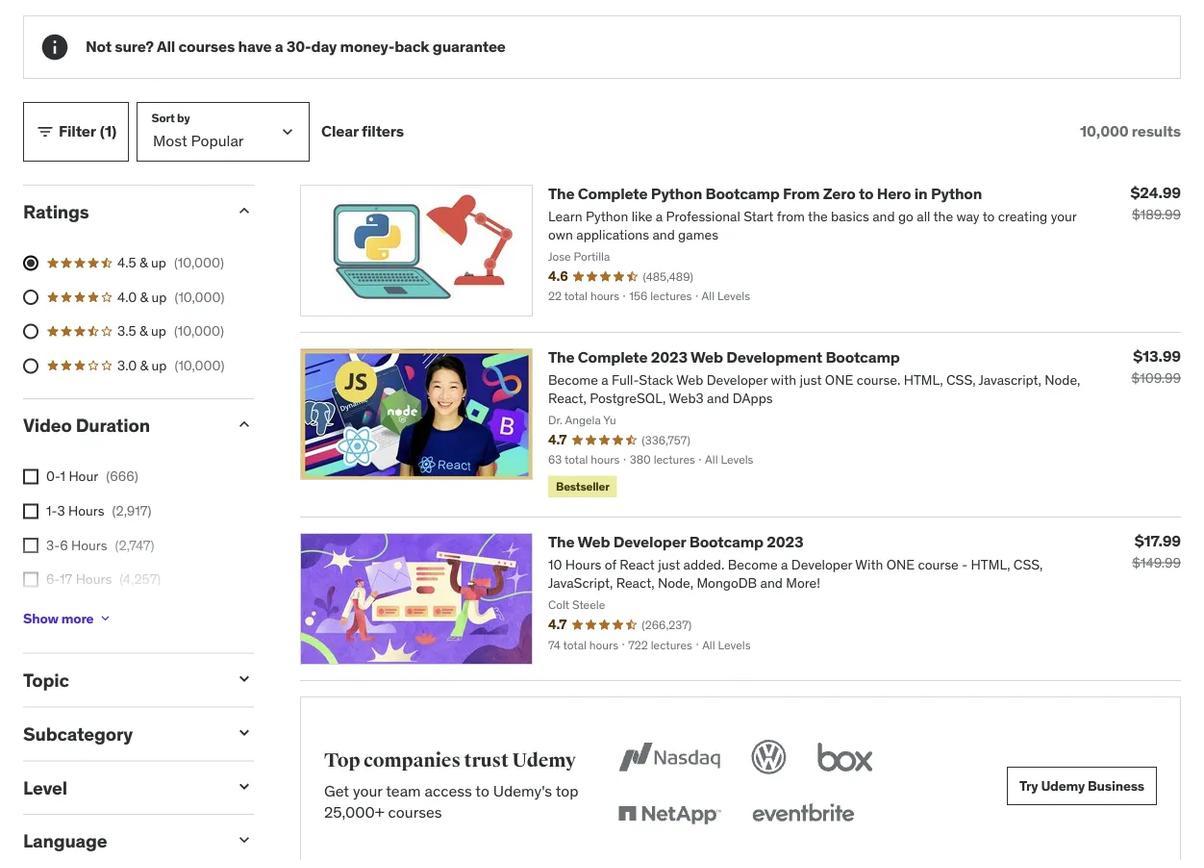 Task type: describe. For each thing, give the bounding box(es) containing it.
your
[[353, 781, 383, 801]]

top
[[556, 781, 579, 801]]

3
[[57, 502, 65, 519]]

udemy's
[[493, 781, 552, 801]]

(4,257)
[[120, 571, 161, 588]]

$13.99
[[1134, 346, 1181, 365]]

17+ hours
[[46, 605, 107, 622]]

small image for ratings
[[235, 201, 254, 220]]

$24.99 $189.99
[[1131, 182, 1181, 223]]

top
[[324, 749, 360, 772]]

small image for level
[[235, 777, 254, 796]]

ratings button
[[23, 200, 219, 223]]

$149.99
[[1133, 554, 1181, 571]]

1 python from the left
[[651, 184, 702, 203]]

not sure? all courses have a 30-day money-back guarantee
[[86, 37, 506, 56]]

topic button
[[23, 668, 219, 691]]

filter (1)
[[59, 121, 116, 141]]

development
[[727, 347, 823, 367]]

small image for video duration
[[235, 415, 254, 434]]

companies
[[364, 749, 461, 772]]

3.0 & up (10,000)
[[117, 357, 225, 374]]

(2,917)
[[112, 502, 152, 519]]

6-17 hours (4,257)
[[46, 571, 161, 588]]

0 horizontal spatial web
[[578, 532, 610, 552]]

(10,000) for 4.5 & up (10,000)
[[174, 254, 224, 271]]

xsmall image for 3-
[[23, 538, 38, 553]]

try udemy business link
[[1007, 767, 1157, 805]]

6
[[60, 536, 68, 554]]

filters
[[362, 121, 404, 141]]

a
[[275, 37, 283, 56]]

courses inside top companies trust udemy get your team access to udemy's top 25,000+ courses
[[388, 803, 442, 822]]

4.0 & up (10,000)
[[117, 288, 225, 306]]

6-
[[46, 571, 60, 588]]

ratings
[[23, 200, 89, 223]]

results
[[1132, 121, 1181, 141]]

from
[[783, 184, 820, 203]]

trust
[[464, 749, 509, 772]]

the complete 2023 web development bootcamp link
[[548, 347, 900, 367]]

(1)
[[100, 121, 116, 141]]

1-
[[46, 502, 57, 519]]

(2,747)
[[115, 536, 154, 554]]

show more
[[23, 609, 94, 627]]

the for the complete python bootcamp from zero to hero in python
[[548, 184, 575, 203]]

show
[[23, 609, 58, 627]]

17+
[[46, 605, 67, 622]]

try
[[1020, 777, 1039, 794]]

bootcamp for from
[[706, 184, 780, 203]]

hours for 6-17 hours
[[76, 571, 112, 588]]

business
[[1088, 777, 1145, 794]]

topic
[[23, 668, 69, 691]]

& for 3.5
[[140, 323, 148, 340]]

the for the web developer bootcamp 2023
[[548, 532, 575, 552]]

25,000+
[[324, 803, 385, 822]]

30-
[[287, 37, 311, 56]]

clear filters button
[[321, 102, 404, 161]]

language
[[23, 829, 107, 853]]

1
[[60, 468, 65, 485]]

try udemy business
[[1020, 777, 1145, 794]]

1-3 hours (2,917)
[[46, 502, 152, 519]]

to inside top companies trust udemy get your team access to udemy's top 25,000+ courses
[[476, 781, 490, 801]]

duration
[[76, 414, 150, 437]]

4.5 & up (10,000)
[[117, 254, 224, 271]]

show more button
[[23, 599, 113, 638]]

bootcamp for 2023
[[690, 532, 764, 552]]

top companies trust udemy get your team access to udemy's top 25,000+ courses
[[324, 749, 579, 822]]

$13.99 $109.99
[[1132, 346, 1181, 387]]

in
[[915, 184, 928, 203]]

0 horizontal spatial courses
[[178, 37, 235, 56]]

access
[[425, 781, 472, 801]]

up for 3.5 & up
[[151, 323, 166, 340]]

the web developer bootcamp 2023
[[548, 532, 804, 552]]

hours for 1-3 hours
[[68, 502, 104, 519]]

the for the complete 2023 web development bootcamp
[[548, 347, 575, 367]]

eventbrite image
[[748, 794, 859, 836]]

video duration button
[[23, 414, 219, 437]]

the complete python bootcamp from zero to hero in python
[[548, 184, 982, 203]]



Task type: locate. For each thing, give the bounding box(es) containing it.
2 the from the top
[[548, 347, 575, 367]]

up
[[151, 254, 166, 271], [152, 288, 167, 306], [151, 323, 166, 340], [152, 357, 167, 374]]

1 vertical spatial to
[[476, 781, 490, 801]]

1 vertical spatial 2023
[[767, 532, 804, 552]]

bootcamp left from
[[706, 184, 780, 203]]

3-6 hours (2,747)
[[46, 536, 154, 554]]

1 up from the top
[[151, 254, 166, 271]]

team
[[386, 781, 421, 801]]

xsmall image for 6-
[[23, 572, 38, 587]]

1 horizontal spatial python
[[931, 184, 982, 203]]

day
[[311, 37, 337, 56]]

zero
[[823, 184, 856, 203]]

udemy inside "link"
[[1041, 777, 1085, 794]]

1 vertical spatial web
[[578, 532, 610, 552]]

small image for subcategory
[[235, 723, 254, 742]]

1 complete from the top
[[578, 184, 648, 203]]

clear
[[321, 121, 359, 141]]

back
[[395, 37, 430, 56]]

the complete 2023 web development bootcamp
[[548, 347, 900, 367]]

filter
[[59, 121, 96, 141]]

have
[[238, 37, 272, 56]]

4 xsmall image from the top
[[23, 572, 38, 587]]

to
[[859, 184, 874, 203], [476, 781, 490, 801]]

(10,000) for 4.0 & up (10,000)
[[175, 288, 225, 306]]

sure?
[[115, 37, 154, 56]]

hero
[[877, 184, 911, 203]]

nasdaq image
[[614, 736, 725, 778]]

courses right all
[[178, 37, 235, 56]]

3.5 & up (10,000)
[[117, 323, 224, 340]]

xsmall image left 6-
[[23, 572, 38, 587]]

xsmall image for 0-
[[23, 469, 38, 485]]

1 horizontal spatial web
[[691, 347, 723, 367]]

0 vertical spatial courses
[[178, 37, 235, 56]]

0-
[[46, 468, 60, 485]]

3-
[[46, 536, 60, 554]]

(10,000) up 4.0 & up (10,000) at the left top of page
[[174, 254, 224, 271]]

1 horizontal spatial courses
[[388, 803, 442, 822]]

(10,000)
[[174, 254, 224, 271], [175, 288, 225, 306], [174, 323, 224, 340], [175, 357, 225, 374]]

(10,000) up 3.0 & up (10,000)
[[174, 323, 224, 340]]

hour
[[69, 468, 98, 485]]

1 vertical spatial udemy
[[1041, 777, 1085, 794]]

& for 3.0
[[140, 357, 148, 374]]

bootcamp
[[706, 184, 780, 203], [826, 347, 900, 367], [690, 532, 764, 552]]

2 complete from the top
[[578, 347, 648, 367]]

1 small image from the top
[[235, 669, 254, 689]]

& for 4.5
[[140, 254, 148, 271]]

1 & from the top
[[140, 254, 148, 271]]

udemy up 'udemy's'
[[512, 749, 576, 772]]

udemy
[[512, 749, 576, 772], [1041, 777, 1085, 794]]

2 xsmall image from the top
[[23, 503, 38, 519]]

video duration
[[23, 414, 150, 437]]

up right 3.5
[[151, 323, 166, 340]]

1 xsmall image from the top
[[23, 469, 38, 485]]

0 vertical spatial the
[[548, 184, 575, 203]]

10,000
[[1081, 121, 1129, 141]]

1 vertical spatial the
[[548, 347, 575, 367]]

hours for 3-6 hours
[[71, 536, 107, 554]]

$17.99
[[1135, 531, 1181, 550]]

4 & from the top
[[140, 357, 148, 374]]

language button
[[23, 829, 219, 853]]

developer
[[614, 532, 686, 552]]

subcategory button
[[23, 722, 219, 745]]

up right 4.5
[[151, 254, 166, 271]]

xsmall image
[[23, 469, 38, 485], [23, 503, 38, 519], [23, 538, 38, 553], [23, 572, 38, 587]]

clear filters
[[321, 121, 404, 141]]

1 vertical spatial bootcamp
[[826, 347, 900, 367]]

small image
[[235, 669, 254, 689], [235, 723, 254, 742]]

not
[[86, 37, 112, 56]]

4.0
[[117, 288, 137, 306]]

python
[[651, 184, 702, 203], [931, 184, 982, 203]]

the
[[548, 184, 575, 203], [548, 347, 575, 367], [548, 532, 575, 552]]

3 up from the top
[[151, 323, 166, 340]]

udemy inside top companies trust udemy get your team access to udemy's top 25,000+ courses
[[512, 749, 576, 772]]

2 python from the left
[[931, 184, 982, 203]]

small image for topic
[[235, 669, 254, 689]]

&
[[140, 254, 148, 271], [140, 288, 148, 306], [140, 323, 148, 340], [140, 357, 148, 374]]

up for 4.0 & up
[[152, 288, 167, 306]]

up right 4.0
[[152, 288, 167, 306]]

0 vertical spatial bootcamp
[[706, 184, 780, 203]]

1 horizontal spatial 2023
[[767, 532, 804, 552]]

courses
[[178, 37, 235, 56], [388, 803, 442, 822]]

complete for 2023
[[578, 347, 648, 367]]

up right 3.0
[[152, 357, 167, 374]]

& right 4.5
[[140, 254, 148, 271]]

4 up from the top
[[152, 357, 167, 374]]

web
[[691, 347, 723, 367], [578, 532, 610, 552]]

2 & from the top
[[140, 288, 148, 306]]

& right 3.0
[[140, 357, 148, 374]]

3 the from the top
[[548, 532, 575, 552]]

to down "trust"
[[476, 781, 490, 801]]

complete
[[578, 184, 648, 203], [578, 347, 648, 367]]

xsmall image
[[98, 611, 113, 626]]

0 vertical spatial 2023
[[651, 347, 688, 367]]

(10,000) for 3.0 & up (10,000)
[[175, 357, 225, 374]]

$189.99
[[1132, 206, 1181, 223]]

$109.99
[[1132, 369, 1181, 387]]

0-1 hour (666)
[[46, 468, 138, 485]]

2 vertical spatial the
[[548, 532, 575, 552]]

udemy right try
[[1041, 777, 1085, 794]]

0 vertical spatial complete
[[578, 184, 648, 203]]

0 horizontal spatial 2023
[[651, 347, 688, 367]]

complete for python
[[578, 184, 648, 203]]

more
[[61, 609, 94, 627]]

xsmall image left 0-
[[23, 469, 38, 485]]

box image
[[813, 736, 878, 778]]

$17.99 $149.99
[[1133, 531, 1181, 571]]

& right 3.5
[[140, 323, 148, 340]]

small image
[[36, 122, 55, 141], [235, 201, 254, 220], [235, 415, 254, 434], [235, 777, 254, 796], [235, 830, 254, 850]]

bootcamp right the development
[[826, 347, 900, 367]]

all
[[157, 37, 175, 56]]

to right zero
[[859, 184, 874, 203]]

10,000 results status
[[1081, 121, 1181, 141]]

2 up from the top
[[152, 288, 167, 306]]

4.5
[[117, 254, 136, 271]]

the web developer bootcamp 2023 link
[[548, 532, 804, 552]]

0 vertical spatial to
[[859, 184, 874, 203]]

level
[[23, 776, 67, 799]]

guarantee
[[433, 37, 506, 56]]

(10,000) down 3.5 & up (10,000)
[[175, 357, 225, 374]]

2 vertical spatial bootcamp
[[690, 532, 764, 552]]

video
[[23, 414, 72, 437]]

& for 4.0
[[140, 288, 148, 306]]

0 horizontal spatial udemy
[[512, 749, 576, 772]]

3 & from the top
[[140, 323, 148, 340]]

3.0
[[117, 357, 137, 374]]

xsmall image left 3-
[[23, 538, 38, 553]]

1 horizontal spatial udemy
[[1041, 777, 1085, 794]]

& right 4.0
[[140, 288, 148, 306]]

3.5
[[117, 323, 136, 340]]

the complete python bootcamp from zero to hero in python link
[[548, 184, 982, 203]]

subcategory
[[23, 722, 133, 745]]

0 vertical spatial small image
[[235, 669, 254, 689]]

3 xsmall image from the top
[[23, 538, 38, 553]]

0 vertical spatial udemy
[[512, 749, 576, 772]]

volkswagen image
[[748, 736, 790, 778]]

17
[[60, 571, 72, 588]]

web left developer
[[578, 532, 610, 552]]

(666)
[[106, 468, 138, 485]]

courses down team
[[388, 803, 442, 822]]

(10,000) up 3.5 & up (10,000)
[[175, 288, 225, 306]]

bootcamp right developer
[[690, 532, 764, 552]]

get
[[324, 781, 349, 801]]

xsmall image for 1-
[[23, 503, 38, 519]]

up for 4.5 & up
[[151, 254, 166, 271]]

0 horizontal spatial python
[[651, 184, 702, 203]]

10,000 results
[[1081, 121, 1181, 141]]

money-
[[340, 37, 395, 56]]

0 vertical spatial web
[[691, 347, 723, 367]]

web left the development
[[691, 347, 723, 367]]

2023
[[651, 347, 688, 367], [767, 532, 804, 552]]

(10,000) for 3.5 & up (10,000)
[[174, 323, 224, 340]]

xsmall image left 1-
[[23, 503, 38, 519]]

1 vertical spatial small image
[[235, 723, 254, 742]]

$24.99
[[1131, 182, 1181, 202]]

hours
[[68, 502, 104, 519], [71, 536, 107, 554], [76, 571, 112, 588], [70, 605, 107, 622]]

small image for language
[[235, 830, 254, 850]]

1 horizontal spatial to
[[859, 184, 874, 203]]

2 small image from the top
[[235, 723, 254, 742]]

0 horizontal spatial to
[[476, 781, 490, 801]]

1 vertical spatial complete
[[578, 347, 648, 367]]

1 vertical spatial courses
[[388, 803, 442, 822]]

level button
[[23, 776, 219, 799]]

1 the from the top
[[548, 184, 575, 203]]

up for 3.0 & up
[[152, 357, 167, 374]]

netapp image
[[614, 794, 725, 836]]



Task type: vqa. For each thing, say whether or not it's contained in the screenshot.
the (2,917)
yes



